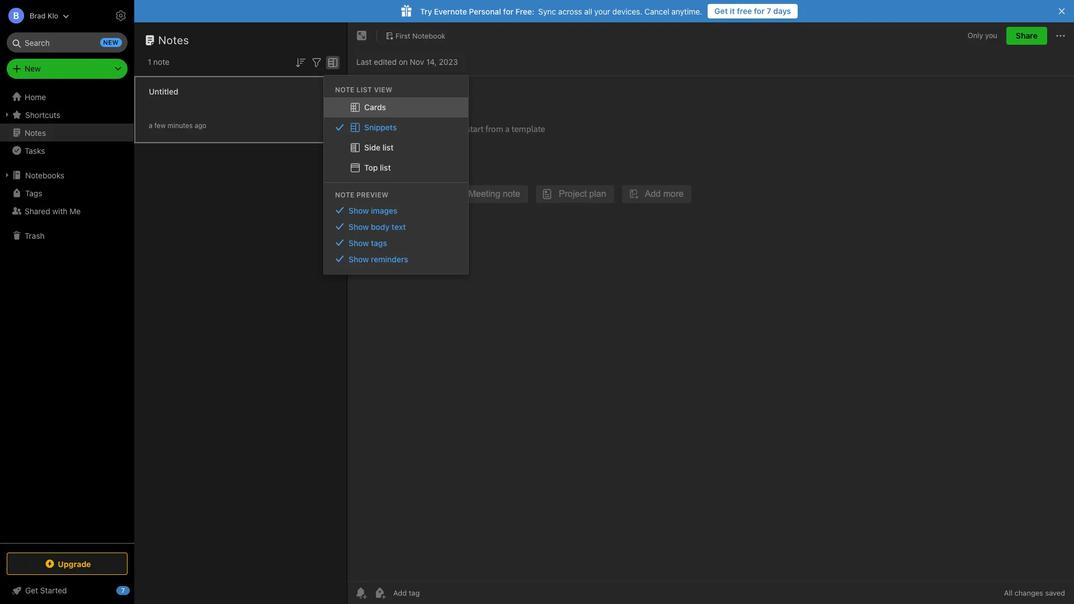 Task type: locate. For each thing, give the bounding box(es) containing it.
preview
[[357, 191, 389, 199]]

notebook
[[413, 31, 446, 40]]

7 left click to collapse icon
[[121, 587, 125, 594]]

show body text link
[[324, 219, 468, 235]]

snippets link
[[324, 117, 468, 138]]

cards link
[[324, 97, 468, 117]]

first notebook button
[[382, 28, 450, 44]]

7 left "days"
[[767, 6, 772, 16]]

0 vertical spatial list
[[383, 143, 394, 152]]

2 dropdown list menu from the top
[[324, 202, 468, 267]]

untitled
[[149, 86, 178, 96]]

1 dropdown list menu from the top
[[324, 97, 468, 178]]

side
[[364, 143, 381, 152]]

show images link
[[324, 202, 468, 219]]

0 vertical spatial dropdown list menu
[[324, 97, 468, 178]]

note left list
[[335, 86, 355, 94]]

snippets
[[364, 122, 397, 132]]

nov
[[410, 57, 424, 66]]

for left free:
[[503, 6, 514, 16]]

1 vertical spatial dropdown list menu
[[324, 202, 468, 267]]

show down note preview
[[349, 206, 369, 215]]

sync
[[539, 6, 556, 16]]

get it free for 7 days
[[715, 6, 791, 16]]

get inside get it free for 7 days button
[[715, 6, 728, 16]]

changes
[[1015, 589, 1044, 598]]

0 vertical spatial 7
[[767, 6, 772, 16]]

1 note from the top
[[335, 86, 355, 94]]

note left the preview
[[335, 191, 355, 199]]

cards menu item
[[324, 97, 468, 117]]

for
[[754, 6, 765, 16], [503, 6, 514, 16]]

show body text
[[349, 222, 406, 232]]

tags button
[[0, 184, 134, 202]]

more actions image
[[1054, 29, 1068, 43]]

notes up tasks in the left of the page
[[25, 128, 46, 137]]

last edited on nov 14, 2023
[[357, 57, 458, 66]]

add a reminder image
[[354, 587, 368, 600]]

show reminders link
[[324, 251, 468, 267]]

1 vertical spatial 7
[[121, 587, 125, 594]]

3 show from the top
[[349, 238, 369, 248]]

reminders
[[371, 255, 408, 264]]

1 horizontal spatial 7
[[767, 6, 772, 16]]

notes
[[158, 34, 189, 46], [25, 128, 46, 137]]

get
[[715, 6, 728, 16], [25, 586, 38, 596]]

all changes saved
[[1005, 589, 1066, 598]]

notes inside notes link
[[25, 128, 46, 137]]

first notebook
[[396, 31, 446, 40]]

1 vertical spatial note
[[335, 191, 355, 199]]

0 horizontal spatial 7
[[121, 587, 125, 594]]

get it free for 7 days button
[[708, 4, 798, 18]]

shortcuts button
[[0, 106, 134, 124]]

list right 'top'
[[380, 163, 391, 172]]

1 for from the left
[[754, 6, 765, 16]]

get for get started
[[25, 586, 38, 596]]

home link
[[0, 88, 134, 106]]

2 note from the top
[[335, 191, 355, 199]]

add filters image
[[310, 56, 323, 69]]

notes up note
[[158, 34, 189, 46]]

1 horizontal spatial for
[[754, 6, 765, 16]]

0 horizontal spatial notes
[[25, 128, 46, 137]]

side list
[[364, 143, 394, 152]]

get left started
[[25, 586, 38, 596]]

dropdown list menu
[[324, 97, 468, 178], [324, 202, 468, 267]]

for inside button
[[754, 6, 765, 16]]

0 horizontal spatial get
[[25, 586, 38, 596]]

Help and Learning task checklist field
[[0, 582, 134, 600]]

show up show tags
[[349, 222, 369, 232]]

note for note preview
[[335, 191, 355, 199]]

all
[[584, 6, 592, 16]]

show down show tags
[[349, 255, 369, 264]]

2 for from the left
[[503, 6, 514, 16]]

text
[[392, 222, 406, 232]]

get for get it free for 7 days
[[715, 6, 728, 16]]

try evernote personal for free: sync across all your devices. cancel anytime.
[[420, 6, 702, 16]]

new search field
[[15, 32, 122, 53]]

note preview
[[335, 191, 389, 199]]

show tags
[[349, 238, 387, 248]]

get inside help and learning task checklist field
[[25, 586, 38, 596]]

edited
[[374, 57, 397, 66]]

only you
[[968, 31, 998, 40]]

brad
[[30, 11, 46, 20]]

1 vertical spatial get
[[25, 586, 38, 596]]

1 horizontal spatial get
[[715, 6, 728, 16]]

note
[[335, 86, 355, 94], [335, 191, 355, 199]]

expand note image
[[355, 29, 369, 43]]

shared
[[25, 206, 50, 216]]

get started
[[25, 586, 67, 596]]

note for note list view
[[335, 86, 355, 94]]

show
[[349, 206, 369, 215], [349, 222, 369, 232], [349, 238, 369, 248], [349, 255, 369, 264]]

1 horizontal spatial notes
[[158, 34, 189, 46]]

you
[[986, 31, 998, 40]]

Add filters field
[[310, 55, 323, 69]]

saved
[[1046, 589, 1066, 598]]

a
[[149, 121, 153, 130]]

a few minutes ago
[[149, 121, 206, 130]]

first
[[396, 31, 411, 40]]

1 show from the top
[[349, 206, 369, 215]]

for right free
[[754, 6, 765, 16]]

0 vertical spatial notes
[[158, 34, 189, 46]]

cancel
[[645, 6, 670, 16]]

Note Editor text field
[[348, 76, 1075, 582]]

note window element
[[348, 22, 1075, 604]]

get left the it
[[715, 6, 728, 16]]

tree
[[0, 88, 134, 543]]

0 vertical spatial get
[[715, 6, 728, 16]]

1 vertical spatial list
[[380, 163, 391, 172]]

View options field
[[323, 55, 340, 69]]

images
[[371, 206, 398, 215]]

1 vertical spatial notes
[[25, 128, 46, 137]]

4 show from the top
[[349, 255, 369, 264]]

for for 7
[[754, 6, 765, 16]]

list right side
[[383, 143, 394, 152]]

0 horizontal spatial for
[[503, 6, 514, 16]]

list
[[383, 143, 394, 152], [380, 163, 391, 172]]

More actions field
[[1054, 27, 1068, 45]]

0 vertical spatial note
[[335, 86, 355, 94]]

7
[[767, 6, 772, 16], [121, 587, 125, 594]]

7 inside get it free for 7 days button
[[767, 6, 772, 16]]

brad klo
[[30, 11, 58, 20]]

tasks button
[[0, 142, 134, 160]]

settings image
[[114, 9, 128, 22]]

top
[[364, 163, 378, 172]]

note
[[153, 57, 170, 67]]

evernote
[[434, 6, 467, 16]]

show left the tags
[[349, 238, 369, 248]]

2 show from the top
[[349, 222, 369, 232]]

share button
[[1007, 27, 1048, 45]]



Task type: vqa. For each thing, say whether or not it's contained in the screenshot.
the few
yes



Task type: describe. For each thing, give the bounding box(es) containing it.
trash
[[25, 231, 45, 240]]

klo
[[48, 11, 58, 20]]

Sort options field
[[294, 55, 307, 69]]

shared with me
[[25, 206, 81, 216]]

show for show images
[[349, 206, 369, 215]]

only
[[968, 31, 984, 40]]

notebooks
[[25, 170, 64, 180]]

dropdown list menu containing show images
[[324, 202, 468, 267]]

tags
[[25, 188, 42, 198]]

new
[[103, 39, 119, 46]]

across
[[559, 6, 582, 16]]

new
[[25, 64, 41, 73]]

share
[[1016, 31, 1038, 40]]

home
[[25, 92, 46, 102]]

show reminders
[[349, 255, 408, 264]]

1
[[148, 57, 151, 67]]

2023
[[439, 57, 458, 66]]

few
[[154, 121, 166, 130]]

notes link
[[0, 124, 134, 142]]

click to collapse image
[[130, 584, 139, 597]]

1 note
[[148, 57, 170, 67]]

Search text field
[[15, 32, 120, 53]]

free:
[[516, 6, 535, 16]]

days
[[774, 6, 791, 16]]

list for side list
[[383, 143, 394, 152]]

upgrade
[[58, 559, 91, 569]]

shared with me link
[[0, 202, 134, 220]]

your
[[595, 6, 611, 16]]

view
[[374, 86, 393, 94]]

show for show reminders
[[349, 255, 369, 264]]

dropdown list menu containing cards
[[324, 97, 468, 178]]

7 inside help and learning task checklist field
[[121, 587, 125, 594]]

devices.
[[613, 6, 643, 16]]

14,
[[426, 57, 437, 66]]

notebooks link
[[0, 166, 134, 184]]

note list view
[[335, 86, 393, 94]]

show tags link
[[324, 235, 468, 251]]

Add tag field
[[392, 588, 476, 598]]

cards
[[364, 102, 386, 112]]

show for show body text
[[349, 222, 369, 232]]

show images
[[349, 206, 398, 215]]

top list
[[364, 163, 391, 172]]

ago
[[195, 121, 206, 130]]

body
[[371, 222, 390, 232]]

side list link
[[324, 138, 468, 158]]

anytime.
[[672, 6, 702, 16]]

shortcuts
[[25, 110, 60, 119]]

top list link
[[324, 158, 468, 178]]

minutes
[[168, 121, 193, 130]]

tasks
[[25, 146, 45, 155]]

add tag image
[[373, 587, 387, 600]]

it
[[730, 6, 735, 16]]

new button
[[7, 59, 128, 79]]

personal
[[469, 6, 501, 16]]

on
[[399, 57, 408, 66]]

trash link
[[0, 227, 134, 245]]

all
[[1005, 589, 1013, 598]]

show for show tags
[[349, 238, 369, 248]]

last
[[357, 57, 372, 66]]

started
[[40, 586, 67, 596]]

with
[[52, 206, 67, 216]]

upgrade button
[[7, 553, 128, 575]]

list for top list
[[380, 163, 391, 172]]

try
[[420, 6, 432, 16]]

list
[[357, 86, 372, 94]]

me
[[70, 206, 81, 216]]

free
[[737, 6, 752, 16]]

tags
[[371, 238, 387, 248]]

expand notebooks image
[[3, 171, 12, 180]]

Account field
[[0, 4, 70, 27]]

tree containing home
[[0, 88, 134, 543]]

for for free:
[[503, 6, 514, 16]]



